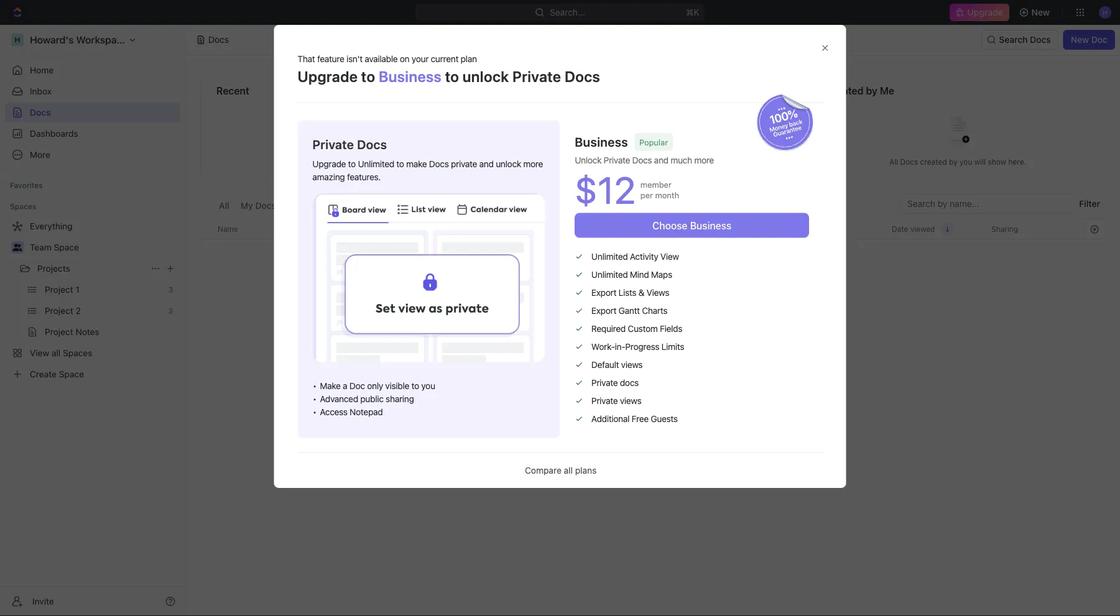 Task type: locate. For each thing, give the bounding box(es) containing it.
export for export gantt charts
[[592, 306, 617, 316]]

clear
[[631, 389, 651, 399]]

private docs
[[513, 68, 601, 85]]

private up additional
[[592, 396, 618, 406]]

will down the no created by me docs image
[[975, 158, 986, 166]]

by left me
[[866, 85, 878, 97]]

your left favorited
[[592, 158, 608, 166]]

date left viewed
[[892, 225, 909, 234]]

no favorited docs image
[[628, 107, 678, 157]]

more right the much
[[695, 155, 714, 165]]

private button
[[325, 194, 360, 219]]

to inside make a doc only visible to you advanced public sharing access notepad
[[412, 381, 419, 391]]

1 horizontal spatial favorites
[[521, 85, 564, 97]]

and inside upgrade to unlimited to make docs private and unlock more amazing features.
[[480, 159, 494, 169]]

0 horizontal spatial new
[[1032, 7, 1050, 17]]

dashboards link
[[5, 124, 180, 144]]

1 horizontal spatial your
[[592, 158, 608, 166]]

fields
[[660, 324, 683, 334]]

maps
[[651, 270, 673, 280]]

you inside make a doc only visible to you advanced public sharing access notepad
[[421, 381, 435, 391]]

0 vertical spatial new
[[1032, 7, 1050, 17]]

1 horizontal spatial date
[[892, 225, 909, 234]]

views up docs at the bottom of page
[[621, 360, 643, 370]]

upgrade down feature
[[298, 68, 358, 85]]

created by me
[[826, 85, 895, 97]]

no data image
[[616, 284, 691, 366]]

required custom fields
[[592, 324, 683, 334]]

2 here. from the left
[[697, 158, 715, 166]]

1 vertical spatial favorites
[[10, 181, 43, 190]]

custom
[[628, 324, 658, 334]]

0 horizontal spatial more
[[524, 159, 543, 169]]

all left my
[[219, 201, 229, 211]]

progress
[[626, 342, 660, 352]]

sidebar navigation
[[0, 25, 186, 617]]

1 horizontal spatial show
[[677, 158, 695, 166]]

1 horizontal spatial here.
[[697, 158, 715, 166]]

all left created
[[890, 158, 899, 166]]

date
[[793, 225, 809, 234], [892, 225, 909, 234]]

available
[[365, 53, 398, 64]]

Search by name... text field
[[908, 195, 1065, 213]]

1 vertical spatial you
[[421, 381, 435, 391]]

0 vertical spatial business
[[379, 68, 442, 85]]

unlimited
[[358, 159, 394, 169], [592, 252, 628, 262], [592, 270, 628, 280]]

1 horizontal spatial new
[[1071, 35, 1090, 45]]

row
[[201, 219, 1106, 240]]

1 vertical spatial new
[[1071, 35, 1090, 45]]

by
[[866, 85, 878, 97], [950, 158, 958, 166]]

business down on
[[379, 68, 442, 85]]

choose business
[[653, 220, 732, 231]]

date for date viewed
[[892, 225, 909, 234]]

3 here. from the left
[[1009, 158, 1027, 166]]

&
[[639, 288, 645, 298]]

0 horizontal spatial business
[[379, 68, 442, 85]]

views for default views
[[621, 360, 643, 370]]

docs
[[620, 378, 639, 388]]

0 vertical spatial views
[[621, 360, 643, 370]]

0 vertical spatial upgrade
[[968, 7, 1003, 17]]

activity
[[630, 252, 659, 262]]

compare
[[525, 466, 562, 476]]

3 will from the left
[[975, 158, 986, 166]]

will
[[371, 158, 383, 166], [663, 158, 674, 166], [975, 158, 986, 166]]

2 vertical spatial upgrade
[[313, 159, 346, 169]]

unlock private docs and much more
[[575, 155, 714, 165]]

more left "unlock"
[[524, 159, 543, 169]]

per
[[641, 191, 653, 200]]

here. up search by name... text box
[[1009, 158, 1027, 166]]

matching
[[602, 367, 649, 380]]

private up opened
[[313, 137, 354, 152]]

1 vertical spatial all
[[219, 201, 229, 211]]

no
[[584, 367, 599, 380]]

upgrade inside upgrade to unlimited to make docs private and unlock more amazing features.
[[313, 159, 346, 169]]

0 vertical spatial export
[[592, 288, 617, 298]]

all for all docs created by you will show here.
[[890, 158, 899, 166]]

export for export lists & views
[[592, 288, 617, 298]]

shared
[[288, 201, 317, 211]]

mind
[[630, 270, 649, 280]]

only
[[367, 381, 383, 391]]

private inside button
[[328, 201, 357, 211]]

1 horizontal spatial by
[[950, 158, 958, 166]]

⌘k
[[686, 7, 700, 17]]

1 horizontal spatial will
[[663, 158, 674, 166]]

private for private docs
[[313, 137, 354, 152]]

found.
[[690, 367, 723, 380]]

tab list containing all
[[216, 194, 514, 219]]

and down popular
[[654, 155, 669, 165]]

new right search docs
[[1071, 35, 1090, 45]]

1 vertical spatial unlimited
[[592, 252, 628, 262]]

2 horizontal spatial will
[[975, 158, 986, 166]]

you
[[960, 158, 973, 166], [421, 381, 435, 391]]

1 vertical spatial doc
[[350, 381, 365, 391]]

0 horizontal spatial you
[[421, 381, 435, 391]]

no matching results found. table
[[201, 219, 1106, 399]]

unlimited up features.
[[358, 159, 394, 169]]

no matching results found.
[[584, 367, 723, 380]]

all button
[[216, 194, 233, 219]]

2 vertical spatial business
[[690, 220, 732, 231]]

clear filters
[[631, 389, 676, 399]]

assigned button
[[422, 194, 466, 219]]

and right private
[[480, 159, 494, 169]]

2 vertical spatial unlimited
[[592, 270, 628, 280]]

1 horizontal spatial doc
[[1092, 35, 1108, 45]]

business up "unlock"
[[575, 135, 628, 149]]

0 horizontal spatial favorites
[[10, 181, 43, 190]]

0 vertical spatial you
[[960, 158, 973, 166]]

0 horizontal spatial doc
[[350, 381, 365, 391]]

business inside button
[[690, 220, 732, 231]]

2 show from the left
[[677, 158, 695, 166]]

tab list
[[216, 194, 514, 219]]

tree inside the sidebar navigation
[[5, 217, 180, 385]]

additional free guests
[[592, 414, 678, 424]]

business inside that feature isn't available on your current plan upgrade to business to unlock private docs
[[379, 68, 442, 85]]

2 export from the top
[[592, 306, 617, 316]]

docs inside the sidebar navigation
[[30, 107, 51, 118]]

filters
[[654, 389, 676, 399]]

show up member per month
[[677, 158, 695, 166]]

export left lists
[[592, 288, 617, 298]]

your for recent
[[274, 158, 290, 166]]

upgrade link
[[950, 4, 1010, 21]]

tree
[[5, 217, 180, 385]]

0 horizontal spatial your
[[274, 158, 290, 166]]

private down default
[[592, 378, 618, 388]]

export up required
[[592, 306, 617, 316]]

new inside new doc button
[[1071, 35, 1090, 45]]

business right choose
[[690, 220, 732, 231]]

0 vertical spatial by
[[866, 85, 878, 97]]

tree containing team space
[[5, 217, 180, 385]]

new for new doc
[[1071, 35, 1090, 45]]

column header inside no matching results found. table
[[201, 219, 215, 240]]

my
[[241, 201, 253, 211]]

to down current
[[445, 68, 459, 85]]

more inside upgrade to unlimited to make docs private and unlock more amazing features.
[[524, 159, 543, 169]]

0 horizontal spatial all
[[219, 201, 229, 211]]

upgrade up the amazing
[[313, 159, 346, 169]]

by right created
[[950, 158, 958, 166]]

0 vertical spatial unlimited
[[358, 159, 394, 169]]

you right visible
[[421, 381, 435, 391]]

compare all plans button
[[525, 466, 597, 476]]

here. up "workspace"
[[405, 158, 423, 166]]

2 will from the left
[[663, 158, 674, 166]]

home
[[30, 65, 54, 75]]

1 vertical spatial views
[[620, 396, 642, 406]]

unlock
[[463, 68, 509, 85], [496, 159, 521, 169]]

1 horizontal spatial all
[[890, 158, 899, 166]]

default views
[[592, 360, 643, 370]]

0 horizontal spatial date
[[793, 225, 809, 234]]

more
[[695, 155, 714, 165], [524, 159, 543, 169]]

0 vertical spatial doc
[[1092, 35, 1108, 45]]

2 horizontal spatial show
[[989, 158, 1007, 166]]

unlimited up lists
[[592, 270, 628, 280]]

docs
[[208, 35, 229, 45], [1031, 35, 1051, 45], [30, 107, 51, 118], [357, 137, 387, 152], [633, 155, 652, 165], [351, 158, 369, 166], [643, 158, 661, 166], [901, 158, 919, 166], [429, 159, 449, 169], [255, 201, 276, 211]]

2 date from the left
[[892, 225, 909, 234]]

views down docs at the bottom of page
[[620, 396, 642, 406]]

work-
[[592, 342, 615, 352]]

1 vertical spatial business
[[575, 135, 628, 149]]

upgrade up search
[[968, 7, 1003, 17]]

new for new
[[1032, 7, 1050, 17]]

0 horizontal spatial and
[[480, 159, 494, 169]]

private down the amazing
[[328, 201, 357, 211]]

unlock down plan
[[463, 68, 509, 85]]

you down the no created by me docs image
[[960, 158, 973, 166]]

views
[[621, 360, 643, 370], [620, 396, 642, 406]]

here. right the much
[[697, 158, 715, 166]]

upgrade inside that feature isn't available on your current plan upgrade to business to unlock private docs
[[298, 68, 358, 85]]

to right visible
[[412, 381, 419, 391]]

1 will from the left
[[371, 158, 383, 166]]

0 horizontal spatial will
[[371, 158, 383, 166]]

0 horizontal spatial by
[[866, 85, 878, 97]]

inbox
[[30, 86, 52, 96]]

1 export from the top
[[592, 288, 617, 298]]

sharing
[[386, 394, 414, 405]]

0 vertical spatial all
[[890, 158, 899, 166]]

2 horizontal spatial business
[[690, 220, 732, 231]]

visible
[[385, 381, 409, 391]]

2 your from the left
[[592, 158, 608, 166]]

isn't
[[347, 53, 363, 64]]

lists
[[619, 288, 637, 298]]

private
[[451, 159, 477, 169]]

upgrade
[[968, 7, 1003, 17], [298, 68, 358, 85], [313, 159, 346, 169]]

unlock right private
[[496, 159, 521, 169]]

team space
[[30, 242, 79, 253]]

1 vertical spatial upgrade
[[298, 68, 358, 85]]

month
[[656, 191, 680, 200]]

your for favorites
[[592, 158, 608, 166]]

upgrade for upgrade
[[968, 7, 1003, 17]]

0 horizontal spatial show
[[385, 158, 403, 166]]

location
[[524, 225, 554, 234]]

new up search docs
[[1032, 7, 1050, 17]]

new doc
[[1071, 35, 1108, 45]]

sharing
[[992, 225, 1019, 234]]

show left 'make'
[[385, 158, 403, 166]]

0 vertical spatial unlock
[[463, 68, 509, 85]]

show up search by name... text box
[[989, 158, 1007, 166]]

search...
[[550, 7, 586, 17]]

unlimited up unlimited mind maps
[[592, 252, 628, 262]]

all docs created by you will show here.
[[890, 158, 1027, 166]]

recent
[[217, 85, 249, 97]]

0 horizontal spatial here.
[[405, 158, 423, 166]]

your left recently
[[274, 158, 290, 166]]

private for private views
[[592, 396, 618, 406]]

make a doc only visible to you advanced public sharing access notepad
[[320, 381, 435, 418]]

2 horizontal spatial here.
[[1009, 158, 1027, 166]]

all inside button
[[219, 201, 229, 211]]

unlock inside upgrade to unlimited to make docs private and unlock more amazing features.
[[496, 159, 521, 169]]

will down popular
[[663, 158, 674, 166]]

will up features.
[[371, 158, 383, 166]]

1 your from the left
[[274, 158, 290, 166]]

1 vertical spatial export
[[592, 306, 617, 316]]

column header
[[201, 219, 215, 240]]

date left updated on the right of the page
[[793, 225, 809, 234]]

assigned
[[425, 201, 463, 211]]

search
[[1000, 35, 1028, 45]]

team space link
[[30, 238, 178, 258]]

1 vertical spatial unlock
[[496, 159, 521, 169]]

1 date from the left
[[793, 225, 809, 234]]

to
[[361, 68, 375, 85], [445, 68, 459, 85], [348, 159, 356, 169], [397, 159, 404, 169], [412, 381, 419, 391]]

new inside new button
[[1032, 7, 1050, 17]]

notepad
[[350, 407, 383, 418]]

free
[[632, 414, 649, 424]]

here.
[[405, 158, 423, 166], [697, 158, 715, 166], [1009, 158, 1027, 166]]

upgrade inside upgrade link
[[968, 7, 1003, 17]]



Task type: vqa. For each thing, say whether or not it's contained in the screenshot.
Wiki to the right
no



Task type: describe. For each thing, give the bounding box(es) containing it.
make
[[320, 381, 341, 391]]

1 horizontal spatial business
[[575, 135, 628, 149]]

that feature isn't available on your current plan upgrade to business to unlock private docs
[[298, 53, 601, 85]]

1 here. from the left
[[405, 158, 423, 166]]

choose business button
[[575, 213, 809, 238]]

search docs button
[[982, 30, 1059, 50]]

me
[[880, 85, 895, 97]]

invite
[[32, 597, 54, 607]]

date updated
[[793, 225, 840, 234]]

updated
[[811, 225, 840, 234]]

results
[[652, 367, 687, 380]]

public
[[360, 394, 384, 405]]

much
[[671, 155, 692, 165]]

favorites button
[[5, 178, 48, 193]]

0 vertical spatial favorites
[[521, 85, 564, 97]]

workspace
[[368, 201, 414, 211]]

no created by me docs image
[[933, 107, 983, 157]]

1 horizontal spatial you
[[960, 158, 973, 166]]

viewed
[[911, 225, 936, 234]]

recently
[[292, 158, 320, 166]]

search docs
[[1000, 35, 1051, 45]]

unlimited mind maps
[[592, 270, 673, 280]]

date for date updated
[[793, 225, 809, 234]]

spaces
[[10, 202, 36, 211]]

in-
[[615, 342, 626, 352]]

upgrade to unlimited to make docs private and unlock more amazing features.
[[313, 159, 543, 182]]

team
[[30, 242, 52, 253]]

opened
[[323, 158, 349, 166]]

favorites inside button
[[10, 181, 43, 190]]

3 show from the left
[[989, 158, 1007, 166]]

created
[[826, 85, 864, 97]]

your favorited docs will show here.
[[592, 158, 715, 166]]

no recent docs image
[[324, 107, 373, 157]]

private views
[[592, 396, 642, 406]]

member per month
[[641, 180, 680, 200]]

to up features.
[[348, 159, 356, 169]]

1 horizontal spatial and
[[654, 155, 669, 165]]

created
[[921, 158, 948, 166]]

current
[[431, 53, 459, 64]]

gantt
[[619, 306, 640, 316]]

advanced
[[320, 394, 358, 405]]

view
[[661, 252, 679, 262]]

required
[[592, 324, 626, 334]]

space
[[54, 242, 79, 253]]

unlimited for unlimited mind maps
[[592, 270, 628, 280]]

unlock inside that feature isn't available on your current plan upgrade to business to unlock private docs
[[463, 68, 509, 85]]

workspace button
[[365, 194, 417, 219]]

row containing name
[[201, 219, 1106, 240]]

popular
[[640, 137, 668, 147]]

to left 'make'
[[397, 159, 404, 169]]

private right "unlock"
[[604, 155, 630, 165]]

guests
[[651, 414, 678, 424]]

unlimited inside upgrade to unlimited to make docs private and unlock more amazing features.
[[358, 159, 394, 169]]

my docs button
[[238, 194, 279, 219]]

docs inside upgrade to unlimited to make docs private and unlock more amazing features.
[[429, 159, 449, 169]]

views for private views
[[620, 396, 642, 406]]

doc inside new doc button
[[1092, 35, 1108, 45]]

your recently opened docs will show here.
[[274, 158, 423, 166]]

compare all plans
[[525, 466, 597, 476]]

that
[[298, 53, 315, 64]]

home link
[[5, 60, 180, 80]]

access
[[320, 407, 348, 418]]

on
[[400, 53, 410, 64]]

work-in-progress limits
[[592, 342, 685, 352]]

charts
[[642, 306, 668, 316]]

1 show from the left
[[385, 158, 403, 166]]

doc inside make a doc only visible to you advanced public sharing access notepad
[[350, 381, 365, 391]]

dashboards
[[30, 129, 78, 139]]

1 horizontal spatial more
[[695, 155, 714, 165]]

date updated button
[[785, 220, 848, 239]]

tags
[[648, 225, 665, 234]]

default
[[592, 360, 619, 370]]

amazing
[[313, 172, 345, 182]]

date viewed
[[892, 225, 936, 234]]

private docs
[[313, 137, 387, 152]]

plans
[[575, 466, 597, 476]]

projects
[[37, 264, 70, 274]]

new doc button
[[1064, 30, 1116, 50]]

additional
[[592, 414, 630, 424]]

limits
[[662, 342, 685, 352]]

to down available at the top
[[361, 68, 375, 85]]

archived
[[474, 201, 511, 211]]

features.
[[347, 172, 381, 182]]

unlimited for unlimited activity view
[[592, 252, 628, 262]]

plan
[[461, 53, 477, 64]]

your
[[412, 53, 429, 64]]

private for private docs
[[592, 378, 618, 388]]

projects link
[[37, 259, 146, 279]]

export lists & views
[[592, 288, 670, 298]]

inbox link
[[5, 82, 180, 101]]

no matching results found. row
[[201, 284, 1106, 399]]

all for all
[[219, 201, 229, 211]]

a
[[343, 381, 347, 391]]

upgrade for upgrade to unlimited to make docs private and unlock more amazing features.
[[313, 159, 346, 169]]

1 vertical spatial by
[[950, 158, 958, 166]]

user group image
[[13, 244, 22, 251]]

my docs
[[241, 201, 276, 211]]

new button
[[1015, 2, 1058, 22]]

unlimited activity view
[[592, 252, 679, 262]]



